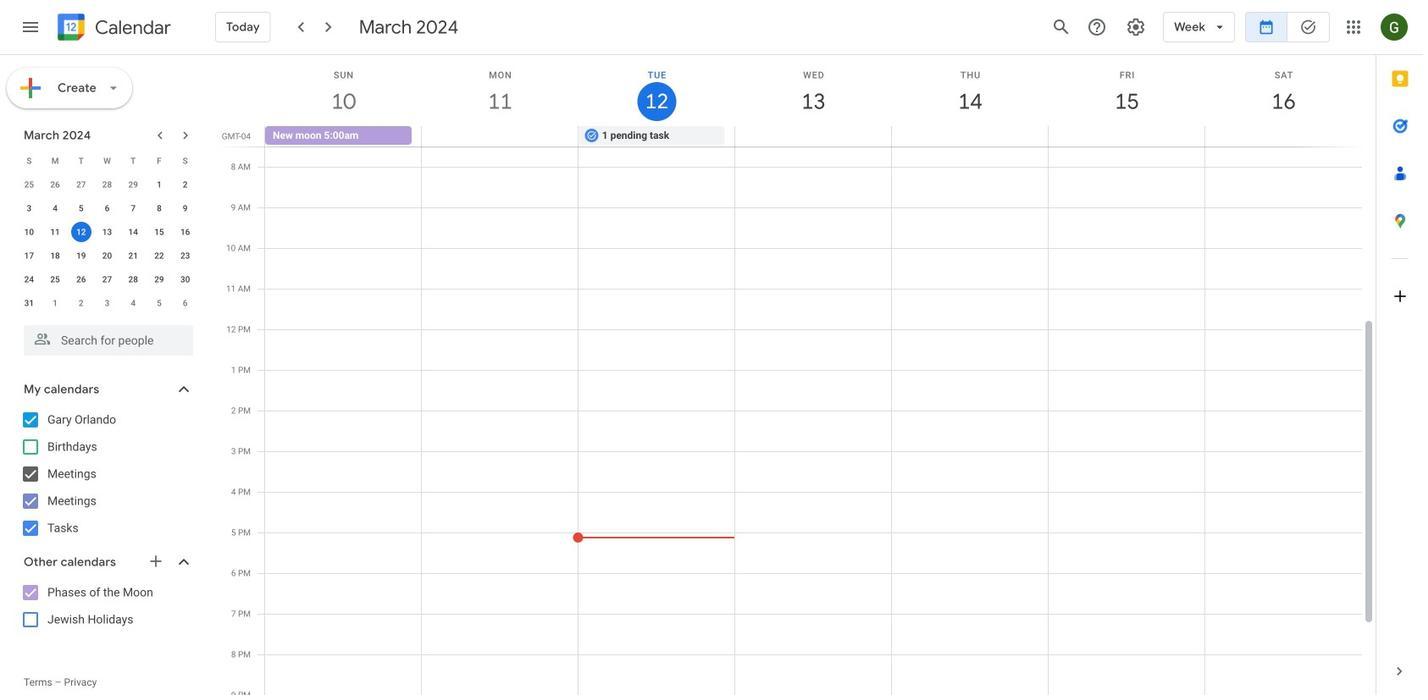 Task type: locate. For each thing, give the bounding box(es) containing it.
21 element
[[123, 246, 143, 266]]

None search field
[[0, 319, 210, 356]]

april 6 element
[[175, 293, 195, 314]]

20 element
[[97, 246, 117, 266]]

31 element
[[19, 293, 39, 314]]

march 2024 grid
[[16, 149, 198, 315]]

april 1 element
[[45, 293, 65, 314]]

29 element
[[149, 270, 169, 290]]

3 element
[[19, 198, 39, 219]]

18 element
[[45, 246, 65, 266]]

february 28 element
[[97, 175, 117, 195]]

tab list
[[1377, 55, 1424, 648]]

april 5 element
[[149, 293, 169, 314]]

26 element
[[71, 270, 91, 290]]

other calendars list
[[3, 580, 210, 634]]

22 element
[[149, 246, 169, 266]]

april 4 element
[[123, 293, 143, 314]]

6 element
[[97, 198, 117, 219]]

14 element
[[123, 222, 143, 242]]

1 element
[[149, 175, 169, 195]]

grid
[[217, 55, 1377, 696]]

row group
[[16, 173, 198, 315]]

april 3 element
[[97, 293, 117, 314]]

row
[[258, 126, 1377, 147], [16, 149, 198, 173], [16, 173, 198, 197], [16, 197, 198, 220], [16, 220, 198, 244], [16, 244, 198, 268], [16, 268, 198, 292], [16, 292, 198, 315]]

cell inside march 2024 grid
[[68, 220, 94, 244]]

heading
[[92, 17, 171, 38]]

2 element
[[175, 175, 195, 195]]

7 element
[[123, 198, 143, 219]]

february 26 element
[[45, 175, 65, 195]]

17 element
[[19, 246, 39, 266]]

main drawer image
[[20, 17, 41, 37]]

12, today element
[[71, 222, 91, 242]]

15 element
[[149, 222, 169, 242]]

27 element
[[97, 270, 117, 290]]

my calendars list
[[3, 407, 210, 542]]

cell
[[422, 126, 579, 147], [735, 126, 892, 147], [892, 126, 1049, 147], [1049, 126, 1205, 147], [1205, 126, 1362, 147], [68, 220, 94, 244]]



Task type: vqa. For each thing, say whether or not it's contained in the screenshot.
25 element
yes



Task type: describe. For each thing, give the bounding box(es) containing it.
9 element
[[175, 198, 195, 219]]

30 element
[[175, 270, 195, 290]]

february 25 element
[[19, 175, 39, 195]]

4 element
[[45, 198, 65, 219]]

heading inside calendar element
[[92, 17, 171, 38]]

calendar element
[[54, 10, 171, 47]]

24 element
[[19, 270, 39, 290]]

Search for people text field
[[34, 325, 183, 356]]

13 element
[[97, 222, 117, 242]]

10 element
[[19, 222, 39, 242]]

april 2 element
[[71, 293, 91, 314]]

28 element
[[123, 270, 143, 290]]

25 element
[[45, 270, 65, 290]]

23 element
[[175, 246, 195, 266]]

16 element
[[175, 222, 195, 242]]

19 element
[[71, 246, 91, 266]]

february 29 element
[[123, 175, 143, 195]]

5 element
[[71, 198, 91, 219]]

11 element
[[45, 222, 65, 242]]

8 element
[[149, 198, 169, 219]]

february 27 element
[[71, 175, 91, 195]]

settings menu image
[[1127, 17, 1147, 37]]

add other calendars image
[[147, 553, 164, 570]]



